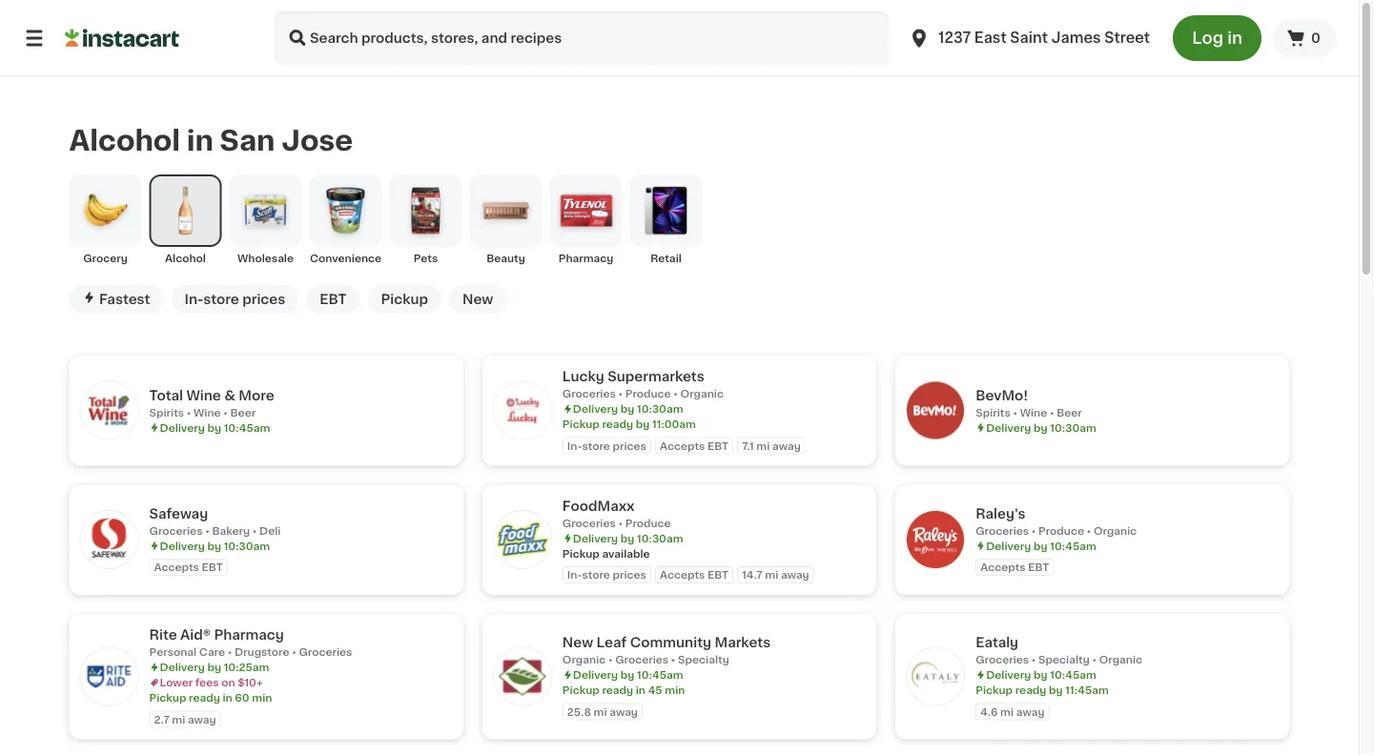 Task type: describe. For each thing, give the bounding box(es) containing it.
by left 11:00am
[[636, 419, 650, 430]]

wholesale button
[[229, 174, 302, 266]]

lucky supermarkets image
[[494, 382, 551, 439]]

safeway image
[[81, 511, 138, 569]]

ebt left the 7.1
[[708, 441, 729, 451]]

7.1 mi away
[[742, 441, 801, 451]]

2.7
[[154, 714, 169, 725]]

beer inside bevmo! spirits • wine • beer
[[1057, 407, 1083, 418]]

organic inside lucky supermarkets groceries • produce • organic
[[681, 389, 724, 399]]

accepts ebt down 11:00am
[[660, 441, 729, 451]]

0
[[1312, 31, 1321, 45]]

rite aid® pharmacy personal care • drugstore • groceries
[[149, 629, 352, 658]]

personal
[[149, 647, 197, 658]]

mi for new leaf community markets
[[594, 707, 607, 717]]

delivery by 10:25am
[[160, 662, 269, 673]]

lucky
[[563, 370, 605, 383]]

rite aid® pharmacy image
[[81, 648, 138, 706]]

by left the 11:45am
[[1050, 685, 1063, 696]]

by up the available
[[621, 533, 635, 544]]

retail button
[[630, 174, 703, 266]]

care
[[199, 647, 225, 658]]

by down bakery
[[207, 541, 221, 551]]

lower fees on $10+
[[160, 678, 263, 688]]

in-store prices for foodmaxx
[[567, 570, 647, 580]]

foodmaxx groceries • produce
[[563, 499, 671, 528]]

new leaf community markets organic • groceries • specialty
[[563, 636, 771, 665]]

total
[[149, 389, 183, 402]]

mi for rite aid® pharmacy
[[172, 714, 185, 725]]

10:30am down bevmo! spirits • wine • beer
[[1051, 423, 1097, 433]]

groceries inside new leaf community markets organic • groceries • specialty
[[616, 655, 669, 665]]

by up pickup ready by 11:00am
[[621, 404, 635, 414]]

on
[[221, 678, 235, 688]]

community
[[630, 636, 712, 650]]

grocery button
[[69, 174, 142, 266]]

bakery
[[212, 526, 250, 536]]

delivery up pickup ready in 45 min
[[573, 670, 618, 681]]

groceries inside foodmaxx groceries • produce
[[563, 518, 616, 528]]

store inside button
[[204, 293, 239, 306]]

delivery down the raley's
[[987, 541, 1032, 551]]

ebt down bakery
[[202, 562, 223, 573]]

0 button
[[1274, 19, 1337, 57]]

pickup available
[[563, 548, 650, 559]]

prices for lucky
[[613, 441, 647, 451]]

ready for groceries
[[602, 419, 634, 430]]

ready down fees
[[189, 693, 220, 703]]

pickup ready by 11:00am
[[563, 419, 696, 430]]

jose
[[282, 127, 353, 154]]

10:45am up "45"
[[637, 670, 684, 681]]

mi for eataly
[[1001, 707, 1014, 717]]

total wine & more spirits • wine • beer
[[149, 389, 274, 418]]

14.7
[[742, 570, 763, 580]]

ebt left 14.7
[[708, 570, 729, 580]]

produce for raley's
[[1039, 526, 1085, 536]]

14.7 mi away
[[742, 570, 810, 580]]

10:25am
[[224, 662, 269, 673]]

supermarkets
[[608, 370, 705, 383]]

10:30am down bakery
[[224, 541, 270, 551]]

prices inside button
[[243, 293, 285, 306]]

pickup ready by 11:45am
[[976, 685, 1109, 696]]

accepts up "community"
[[660, 570, 705, 580]]

log in
[[1193, 30, 1243, 46]]

bevmo!
[[976, 389, 1029, 402]]

accepts down 11:00am
[[660, 441, 705, 451]]

new leaf community markets image
[[494, 648, 551, 706]]

in left san
[[187, 127, 214, 154]]

organic inside eataly groceries • specialty • organic
[[1100, 655, 1143, 665]]

pharmacy inside "button"
[[559, 253, 614, 264]]

ready for •
[[1016, 685, 1047, 696]]

pharmacy button
[[550, 174, 623, 266]]

accepts ebt down safeway groceries • bakery • deli
[[154, 562, 223, 573]]

beer inside total wine & more spirits • wine • beer
[[230, 407, 256, 418]]

in-store prices for lucky
[[567, 441, 647, 451]]

eataly
[[976, 636, 1019, 650]]

accepts ebt down the raley's
[[981, 562, 1050, 573]]

7.1
[[742, 441, 754, 451]]

&
[[224, 389, 235, 402]]

new for new
[[463, 293, 493, 306]]

markets
[[715, 636, 771, 650]]

delivery down eataly
[[987, 670, 1032, 681]]

by down raley's groceries • produce • organic in the right of the page
[[1034, 541, 1048, 551]]

10:45am up the 11:45am
[[1051, 670, 1097, 681]]

retail
[[651, 253, 682, 264]]

away for eataly
[[1017, 707, 1045, 717]]

fees
[[195, 678, 219, 688]]

pickup ready in 45 min
[[563, 685, 685, 696]]

leaf
[[597, 636, 627, 650]]

1237 east saint james street button
[[897, 11, 1162, 65]]

pets
[[414, 253, 438, 264]]

10:45am down more
[[224, 423, 270, 433]]

convenience
[[310, 253, 382, 264]]

groceries inside safeway groceries • bakery • deli
[[149, 526, 203, 536]]

delivery up 'lower'
[[160, 662, 205, 673]]

by down total wine & more spirits • wine • beer
[[207, 423, 221, 433]]

10:30am up the available
[[637, 533, 684, 544]]

drugstore
[[235, 647, 290, 658]]

pickup for pickup ready in 60 min
[[149, 693, 186, 703]]

spirits inside total wine & more spirits • wine • beer
[[149, 407, 184, 418]]

log
[[1193, 30, 1224, 46]]

25.8
[[567, 707, 591, 717]]

in left "45"
[[636, 685, 646, 696]]

alcohol button
[[149, 174, 222, 266]]

25.8 mi away
[[567, 707, 638, 717]]

lucky supermarkets groceries • produce • organic
[[563, 370, 724, 399]]

store for foodmaxx
[[582, 570, 610, 580]]

safeway
[[149, 507, 208, 520]]

60
[[235, 693, 250, 703]]

alcohol for alcohol in san jose
[[69, 127, 180, 154]]

specialty inside eataly groceries • specialty • organic
[[1039, 655, 1090, 665]]

more
[[239, 389, 274, 402]]

delivery by 10:45am down total wine & more spirits • wine • beer
[[160, 423, 270, 433]]

by up pickup ready by 11:45am
[[1034, 670, 1048, 681]]

produce inside lucky supermarkets groceries • produce • organic
[[626, 389, 671, 399]]

delivery by 10:30am down bevmo! spirits • wine • beer
[[987, 423, 1097, 433]]

2.7 mi away
[[154, 714, 216, 725]]

grocery
[[83, 253, 128, 264]]

$10+
[[238, 678, 263, 688]]

1237
[[939, 31, 971, 45]]

4.6
[[981, 707, 998, 717]]

accepts ebt left 14.7
[[660, 570, 729, 580]]

specialty inside new leaf community markets organic • groceries • specialty
[[678, 655, 730, 665]]

in-store prices button
[[171, 285, 299, 314]]

4.6 mi away
[[981, 707, 1045, 717]]

produce for foodmaxx
[[626, 518, 671, 528]]

min for pickup ready in 45 min
[[665, 685, 685, 696]]

wholesale
[[238, 253, 294, 264]]



Task type: locate. For each thing, give the bounding box(es) containing it.
organic
[[681, 389, 724, 399], [1094, 526, 1138, 536], [563, 655, 606, 665], [1100, 655, 1143, 665]]

1237 east saint james street button
[[908, 11, 1151, 65]]

store down pickup ready by 11:00am
[[582, 441, 610, 451]]

foodmaxx image
[[494, 511, 551, 569]]

new down beauty
[[463, 293, 493, 306]]

0 horizontal spatial min
[[252, 693, 272, 703]]

pickup ready in 60 min
[[149, 693, 272, 703]]

new inside new leaf community markets organic • groceries • specialty
[[563, 636, 593, 650]]

delivery by 10:45am down raley's groceries • produce • organic in the right of the page
[[987, 541, 1097, 551]]

ebt down raley's groceries • produce • organic in the right of the page
[[1029, 562, 1050, 573]]

available
[[602, 548, 650, 559]]

pickup inside button
[[381, 293, 428, 306]]

pickup for pickup ready in 45 min
[[563, 685, 600, 696]]

delivery by 10:45am up pickup ready by 11:45am
[[987, 670, 1097, 681]]

delivery down bevmo! spirits • wine • beer
[[987, 423, 1032, 433]]

away for rite aid® pharmacy
[[188, 714, 216, 725]]

by
[[621, 404, 635, 414], [636, 419, 650, 430], [207, 423, 221, 433], [1034, 423, 1048, 433], [621, 533, 635, 544], [207, 541, 221, 551], [1034, 541, 1048, 551], [207, 662, 221, 673], [621, 670, 635, 681], [1034, 670, 1048, 681], [1050, 685, 1063, 696]]

alcohol up the grocery button
[[69, 127, 180, 154]]

1 vertical spatial alcohol
[[165, 253, 206, 264]]

ebt button
[[306, 285, 360, 314]]

mi right 25.8
[[594, 707, 607, 717]]

by down care on the left of page
[[207, 662, 221, 673]]

pickup down the pets
[[381, 293, 428, 306]]

pharmacy right beauty
[[559, 253, 614, 264]]

away right the 7.1
[[773, 441, 801, 451]]

in right log
[[1228, 30, 1243, 46]]

pickup
[[381, 293, 428, 306], [563, 419, 600, 430], [563, 548, 600, 559], [563, 685, 600, 696], [976, 685, 1013, 696], [149, 693, 186, 703]]

2 vertical spatial in-store prices
[[567, 570, 647, 580]]

log in button
[[1174, 15, 1262, 61]]

mi right the 7.1
[[757, 441, 770, 451]]

ready for community
[[602, 685, 634, 696]]

0 vertical spatial prices
[[243, 293, 285, 306]]

delivery up pickup available
[[573, 533, 618, 544]]

new inside button
[[463, 293, 493, 306]]

in- inside button
[[185, 293, 204, 306]]

delivery by 10:30am down bakery
[[160, 541, 270, 551]]

0 horizontal spatial specialty
[[678, 655, 730, 665]]

pickup left the available
[[563, 548, 600, 559]]

spirits inside bevmo! spirits • wine • beer
[[976, 407, 1011, 418]]

away for new leaf community markets
[[610, 707, 638, 717]]

ready up 4.6 mi away
[[1016, 685, 1047, 696]]

san
[[220, 127, 275, 154]]

organic inside raley's groceries • produce • organic
[[1094, 526, 1138, 536]]

saint
[[1011, 31, 1049, 45]]

0 vertical spatial alcohol
[[69, 127, 180, 154]]

delivery by 10:45am
[[160, 423, 270, 433], [987, 541, 1097, 551], [573, 670, 684, 681], [987, 670, 1097, 681]]

in-store prices
[[185, 293, 285, 306], [567, 441, 647, 451], [567, 570, 647, 580]]

organic inside new leaf community markets organic • groceries • specialty
[[563, 655, 606, 665]]

delivery by 10:30am
[[573, 404, 684, 414], [987, 423, 1097, 433], [573, 533, 684, 544], [160, 541, 270, 551]]

None search field
[[275, 11, 889, 65]]

pickup down 'lower'
[[149, 693, 186, 703]]

safeway groceries • bakery • deli
[[149, 507, 281, 536]]

1 specialty from the left
[[678, 655, 730, 665]]

raley's image
[[907, 511, 965, 569]]

pickup for pickup
[[381, 293, 428, 306]]

0 horizontal spatial new
[[463, 293, 493, 306]]

pickup for pickup available
[[563, 548, 600, 559]]

produce inside foodmaxx groceries • produce
[[626, 518, 671, 528]]

spirits
[[149, 407, 184, 418], [976, 407, 1011, 418]]

delivery
[[573, 404, 618, 414], [160, 423, 205, 433], [987, 423, 1032, 433], [573, 533, 618, 544], [160, 541, 205, 551], [987, 541, 1032, 551], [160, 662, 205, 673], [573, 670, 618, 681], [987, 670, 1032, 681]]

in-
[[185, 293, 204, 306], [567, 441, 582, 451], [567, 570, 582, 580]]

min
[[665, 685, 685, 696], [252, 693, 272, 703]]

10:45am down raley's groceries • produce • organic in the right of the page
[[1051, 541, 1097, 551]]

store down the wholesale
[[204, 293, 239, 306]]

groceries down eataly
[[976, 655, 1030, 665]]

store
[[204, 293, 239, 306], [582, 441, 610, 451], [582, 570, 610, 580]]

wine inside bevmo! spirits • wine • beer
[[1020, 407, 1048, 418]]

store for lucky
[[582, 441, 610, 451]]

alcohol inside button
[[165, 253, 206, 264]]

in
[[1228, 30, 1243, 46], [187, 127, 214, 154], [636, 685, 646, 696], [223, 693, 232, 703]]

in left 60
[[223, 693, 232, 703]]

0 vertical spatial store
[[204, 293, 239, 306]]

instacart logo image
[[65, 27, 179, 50]]

min for pickup ready in 60 min
[[252, 693, 272, 703]]

foodmaxx
[[563, 499, 635, 513]]

produce
[[626, 389, 671, 399], [626, 518, 671, 528], [1039, 526, 1085, 536]]

Search field
[[275, 11, 889, 65]]

alcohol in san jose main content
[[0, 76, 1360, 756]]

in inside button
[[1228, 30, 1243, 46]]

in- down pickup ready by 11:00am
[[567, 441, 582, 451]]

45
[[648, 685, 663, 696]]

accepts ebt
[[660, 441, 729, 451], [154, 562, 223, 573], [981, 562, 1050, 573], [660, 570, 729, 580]]

1 horizontal spatial beer
[[1057, 407, 1083, 418]]

street
[[1105, 31, 1151, 45]]

raley's
[[976, 507, 1026, 520]]

prices
[[243, 293, 285, 306], [613, 441, 647, 451], [613, 570, 647, 580]]

•
[[619, 389, 623, 399], [674, 389, 678, 399], [187, 407, 191, 418], [223, 407, 228, 418], [1014, 407, 1018, 418], [1050, 407, 1055, 418], [619, 518, 623, 528], [205, 526, 210, 536], [253, 526, 257, 536], [1032, 526, 1036, 536], [1087, 526, 1092, 536], [228, 647, 232, 658], [292, 647, 296, 658], [609, 655, 613, 665], [671, 655, 676, 665], [1032, 655, 1036, 665], [1093, 655, 1097, 665]]

1 vertical spatial in-
[[567, 441, 582, 451]]

alcohol
[[69, 127, 180, 154], [165, 253, 206, 264]]

new button
[[449, 285, 507, 314]]

2 spirits from the left
[[976, 407, 1011, 418]]

eataly image
[[907, 648, 965, 706]]

1 horizontal spatial new
[[563, 636, 593, 650]]

away right 14.7
[[781, 570, 810, 580]]

2 beer from the left
[[1057, 407, 1083, 418]]

11:00am
[[653, 419, 696, 430]]

rite
[[149, 629, 177, 642]]

groceries inside raley's groceries • produce • organic
[[976, 526, 1030, 536]]

delivery by 10:45am up pickup ready in 45 min
[[573, 670, 684, 681]]

delivery by 10:30am up the available
[[573, 533, 684, 544]]

convenience button
[[310, 174, 382, 266]]

fastest button
[[69, 285, 164, 314]]

produce inside raley's groceries • produce • organic
[[1039, 526, 1085, 536]]

0 vertical spatial pharmacy
[[559, 253, 614, 264]]

by up pickup ready in 45 min
[[621, 670, 635, 681]]

2 vertical spatial prices
[[613, 570, 647, 580]]

pharmacy
[[559, 253, 614, 264], [214, 629, 284, 642]]

11:45am
[[1066, 685, 1109, 696]]

min right "45"
[[665, 685, 685, 696]]

2 vertical spatial store
[[582, 570, 610, 580]]

fastest
[[99, 293, 150, 306]]

specialty down "community"
[[678, 655, 730, 665]]

in-store prices down the wholesale
[[185, 293, 285, 306]]

pickup for pickup ready by 11:45am
[[976, 685, 1013, 696]]

groceries inside eataly groceries • specialty • organic
[[976, 655, 1030, 665]]

by down bevmo! spirits • wine • beer
[[1034, 423, 1048, 433]]

lower
[[160, 678, 193, 688]]

pickup up 4.6
[[976, 685, 1013, 696]]

away down pickup ready by 11:45am
[[1017, 707, 1045, 717]]

pickup for pickup ready by 11:00am
[[563, 419, 600, 430]]

away down pickup ready in 45 min
[[610, 707, 638, 717]]

pickup down 'lucky'
[[563, 419, 600, 430]]

beauty
[[487, 253, 526, 264]]

prices down the wholesale
[[243, 293, 285, 306]]

pets button
[[390, 174, 462, 266]]

0 vertical spatial in-store prices
[[185, 293, 285, 306]]

1 horizontal spatial min
[[665, 685, 685, 696]]

min down $10+
[[252, 693, 272, 703]]

eataly groceries • specialty • organic
[[976, 636, 1143, 665]]

beauty button
[[470, 174, 542, 266]]

delivery by 10:30am up pickup ready by 11:00am
[[573, 404, 684, 414]]

ebt
[[320, 293, 347, 306], [708, 441, 729, 451], [202, 562, 223, 573], [1029, 562, 1050, 573], [708, 570, 729, 580]]

1 vertical spatial store
[[582, 441, 610, 451]]

mi right 2.7
[[172, 714, 185, 725]]

deli
[[260, 526, 281, 536]]

prices for foodmaxx
[[613, 570, 647, 580]]

in-store prices inside button
[[185, 293, 285, 306]]

alcohol in san jose
[[69, 127, 353, 154]]

alcohol for alcohol
[[165, 253, 206, 264]]

delivery down safeway
[[160, 541, 205, 551]]

specialty up pickup ready by 11:45am
[[1039, 655, 1090, 665]]

bevmo! image
[[907, 382, 965, 439]]

1 spirits from the left
[[149, 407, 184, 418]]

2 vertical spatial in-
[[567, 570, 582, 580]]

prices down pickup ready by 11:00am
[[613, 441, 647, 451]]

pharmacy up drugstore
[[214, 629, 284, 642]]

groceries up "45"
[[616, 655, 669, 665]]

in- down pickup available
[[567, 570, 582, 580]]

1 vertical spatial in-store prices
[[567, 441, 647, 451]]

groceries down 'lucky'
[[563, 389, 616, 399]]

mi
[[757, 441, 770, 451], [765, 570, 779, 580], [594, 707, 607, 717], [1001, 707, 1014, 717], [172, 714, 185, 725]]

1 horizontal spatial pharmacy
[[559, 253, 614, 264]]

0 vertical spatial in-
[[185, 293, 204, 306]]

2 specialty from the left
[[1039, 655, 1090, 665]]

groceries down foodmaxx
[[563, 518, 616, 528]]

1 beer from the left
[[230, 407, 256, 418]]

ready up 25.8 mi away
[[602, 685, 634, 696]]

pickup button
[[368, 285, 442, 314]]

10:45am
[[224, 423, 270, 433], [1051, 541, 1097, 551], [637, 670, 684, 681], [1051, 670, 1097, 681]]

store down pickup available
[[582, 570, 610, 580]]

0 horizontal spatial beer
[[230, 407, 256, 418]]

pickup up 25.8
[[563, 685, 600, 696]]

in-store prices down pickup ready by 11:00am
[[567, 441, 647, 451]]

delivery down 'lucky'
[[573, 404, 618, 414]]

• inside foodmaxx groceries • produce
[[619, 518, 623, 528]]

specialty
[[678, 655, 730, 665], [1039, 655, 1090, 665]]

1237 east saint james street
[[939, 31, 1151, 45]]

ready down lucky supermarkets groceries • produce • organic
[[602, 419, 634, 430]]

groceries right drugstore
[[299, 647, 352, 658]]

alcohol up in-store prices button
[[165, 253, 206, 264]]

0 horizontal spatial pharmacy
[[214, 629, 284, 642]]

groceries down safeway
[[149, 526, 203, 536]]

new left leaf
[[563, 636, 593, 650]]

aid®
[[180, 629, 211, 642]]

accepts down safeway
[[154, 562, 199, 573]]

wine
[[186, 389, 221, 402], [194, 407, 221, 418], [1020, 407, 1048, 418]]

prices down the available
[[613, 570, 647, 580]]

away down pickup ready in 60 min
[[188, 714, 216, 725]]

in-store prices down pickup available
[[567, 570, 647, 580]]

ebt inside ebt button
[[320, 293, 347, 306]]

10:30am up 11:00am
[[637, 404, 684, 414]]

1 vertical spatial new
[[563, 636, 593, 650]]

james
[[1052, 31, 1102, 45]]

1 vertical spatial pharmacy
[[214, 629, 284, 642]]

1 horizontal spatial spirits
[[976, 407, 1011, 418]]

pharmacy inside rite aid® pharmacy personal care • drugstore • groceries
[[214, 629, 284, 642]]

accepts
[[660, 441, 705, 451], [154, 562, 199, 573], [981, 562, 1026, 573], [660, 570, 705, 580]]

mi right 14.7
[[765, 570, 779, 580]]

groceries inside rite aid® pharmacy personal care • drugstore • groceries
[[299, 647, 352, 658]]

total wine & more image
[[81, 382, 138, 439]]

1 horizontal spatial specialty
[[1039, 655, 1090, 665]]

mi right 4.6
[[1001, 707, 1014, 717]]

raley's groceries • produce • organic
[[976, 507, 1138, 536]]

0 vertical spatial new
[[463, 293, 493, 306]]

1 vertical spatial prices
[[613, 441, 647, 451]]

accepts down the raley's
[[981, 562, 1026, 573]]

groceries inside lucky supermarkets groceries • produce • organic
[[563, 389, 616, 399]]

in- for foodmaxx
[[567, 570, 582, 580]]

east
[[975, 31, 1007, 45]]

delivery down total on the bottom
[[160, 423, 205, 433]]

new for new leaf community markets organic • groceries • specialty
[[563, 636, 593, 650]]

in- right fastest
[[185, 293, 204, 306]]

groceries down the raley's
[[976, 526, 1030, 536]]

0 horizontal spatial spirits
[[149, 407, 184, 418]]

groceries
[[563, 389, 616, 399], [563, 518, 616, 528], [149, 526, 203, 536], [976, 526, 1030, 536], [299, 647, 352, 658], [616, 655, 669, 665], [976, 655, 1030, 665]]

spirits down bevmo!
[[976, 407, 1011, 418]]

in- for lucky supermarkets
[[567, 441, 582, 451]]

bevmo! spirits • wine • beer
[[976, 389, 1083, 418]]

new
[[463, 293, 493, 306], [563, 636, 593, 650]]



Task type: vqa. For each thing, say whether or not it's contained in the screenshot.
Lucky Supermarkets's In-
yes



